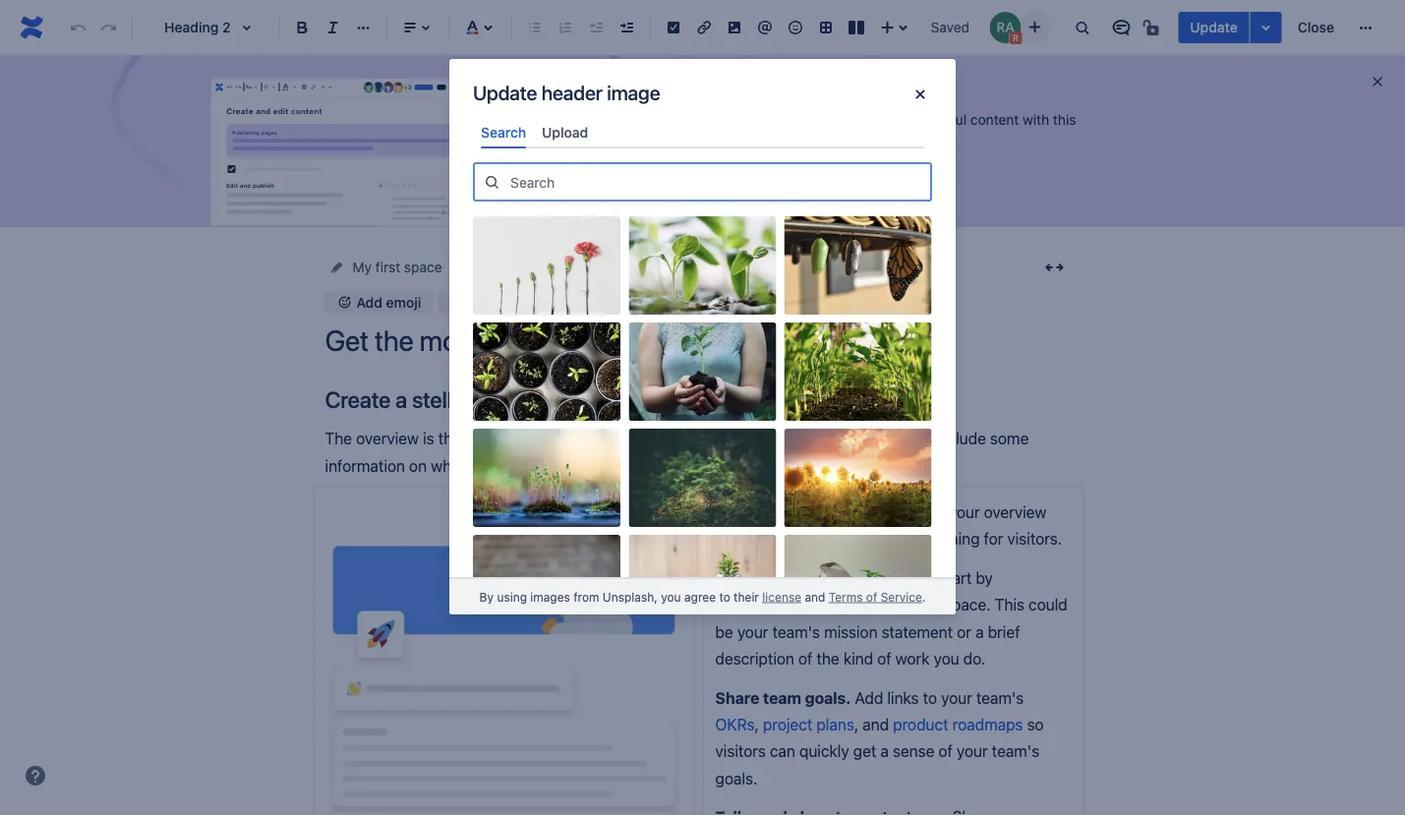 Task type: describe. For each thing, give the bounding box(es) containing it.
appeal
[[760, 530, 807, 548]]

move this page image
[[329, 260, 345, 275]]

okrs link
[[715, 715, 755, 734]]

outdent ⇧tab image
[[584, 16, 608, 39]]

can
[[770, 742, 795, 761]]

upload
[[542, 124, 588, 140]]

most
[[704, 259, 736, 275]]

and left the edit
[[256, 107, 271, 115]]

and inside the overview is the first page visitors will see when they visit your space, so it helps to include some information on what the space is about and what your team is working on.
[[602, 456, 629, 475]]

i'm not even sure what these are to be honest but they seemed to be growing from the moss on a neighbours fence. i got super close and did my best to make them look ethereal. in retrospect, i would love to shoot at f8 and increase the dof a little bit more. image
[[473, 429, 620, 527]]

Main content area, start typing to enter text. text field
[[313, 386, 1084, 815]]

plus image
[[319, 79, 327, 95]]

so visitors can quickly get a sense of your team's goals.
[[715, 715, 1048, 788]]

to inside the 'share team goals. add links to your team's okrs , project plans , and product roadmaps'
[[923, 688, 937, 707]]

goals. inside the 'share team goals. add links to your team's okrs , project plans , and product roadmaps'
[[805, 688, 851, 707]]

chevron down image for align left icon
[[269, 79, 278, 95]]

so inside the overview is the first page visitors will see when they visit your space, so it helps to include some information on what the space is about and what your team is working on.
[[841, 429, 858, 448]]

edit and publish
[[226, 182, 274, 188]]

this inside start by summarizing the purpose of the space. this could be your team's mission statement or a brief description of the kind of work you do.
[[995, 595, 1024, 614]]

search
[[481, 124, 526, 140]]

or
[[957, 622, 971, 641]]

Give this page a title text field
[[325, 324, 1072, 357]]

bullet list ⌘⇧8 image
[[523, 16, 547, 39]]

terms of service link
[[829, 590, 922, 604]]

to inside update header image dialog
[[719, 590, 730, 604]]

to inside the overview is the first page visitors will see when they visit your space, so it helps to include some information on what the space is about and what your team is working on.
[[917, 429, 931, 448]]

image for add header image
[[547, 294, 586, 310]]

from
[[573, 590, 599, 604]]

terms
[[829, 590, 863, 604]]

update for update
[[1190, 19, 1238, 35]]

for.
[[908, 568, 934, 587]]

1 my first space link from the left
[[353, 256, 442, 279]]

statement
[[882, 622, 953, 641]]

layouts image
[[845, 16, 868, 39]]

get
[[653, 259, 676, 275]]

you inside update header image dialog
[[661, 590, 681, 604]]

conifer sapling image
[[629, 429, 776, 527]]

team inside the overview is the first page visitors will see when they visit your space, so it helps to include some information on what the space is about and what your team is working on.
[[706, 456, 742, 475]]

add inside the 'share team goals. add links to your team's okrs , project plans , and product roadmaps'
[[855, 688, 883, 707]]

and inside update header image dialog
[[805, 590, 825, 604]]

content inside learn the foundations of making powerful content with this interactive template.
[[970, 112, 1019, 128]]

agree
[[684, 590, 716, 604]]

urban gardening – raising tomatoes for self support image
[[473, 323, 620, 421]]

edit
[[226, 182, 238, 188]]

makes
[[841, 530, 887, 548]]

description
[[715, 649, 794, 668]]

visual
[[715, 530, 756, 548]]

a inside start by summarizing the purpose of the space. this could be your team's mission statement or a brief description of the kind of work you do.
[[975, 622, 984, 641]]

image icon image
[[449, 294, 464, 310]]

a inside so visitors can quickly get a sense of your team's goals.
[[880, 742, 889, 761]]

some
[[990, 429, 1029, 448]]

and inside the 'share team goals. add links to your team's okrs , project plans , and product roadmaps'
[[863, 715, 889, 734]]

the right get
[[680, 259, 700, 275]]

the right on
[[469, 456, 492, 475]]

publishing pages
[[232, 130, 277, 136]]

plans
[[817, 715, 854, 734]]

could
[[1028, 595, 1067, 614]]

start
[[937, 568, 972, 587]]

how a flower grows. image
[[473, 216, 620, 315]]

publish
[[252, 182, 274, 188]]

the overview is the first page visitors will see when they visit your space, so it helps to include some information on what the space is about and what your team is working on.
[[325, 429, 1033, 475]]

quickly
[[799, 742, 849, 761]]

working
[[761, 456, 817, 475]]

visitors.
[[1007, 530, 1062, 548]]

redo ⌘⇧z image
[[97, 16, 120, 39]]

chevron down image for plus image
[[326, 79, 334, 95]]

goals. inside so visitors can quickly get a sense of your team's goals.
[[715, 769, 757, 788]]

space inside the overview is the first page visitors will see when they visit your space, so it helps to include some information on what the space is about and what your team is working on.
[[496, 456, 538, 475]]

.
[[922, 590, 926, 604]]

bold ⌘b image
[[290, 16, 314, 39]]

of right description
[[798, 649, 813, 668]]

explain
[[715, 568, 770, 587]]

your right out
[[780, 259, 808, 275]]

corn rows image
[[784, 323, 932, 421]]

emoji image
[[784, 16, 807, 39]]

this
[[1053, 112, 1076, 128]]

okrs
[[715, 715, 755, 734]]

learn
[[703, 112, 738, 128]]

and right edit on the left
[[240, 182, 251, 188]]

link image
[[309, 79, 318, 95]]

update header image dialog
[[449, 59, 956, 815]]

0 horizontal spatial content
[[291, 107, 322, 115]]

kind
[[843, 649, 873, 668]]

this inside this gives your overview visual appeal and makes it welcoming for visitors.
[[874, 503, 904, 521]]

saved
[[931, 19, 970, 35]]

explain what the space is for.
[[715, 568, 937, 587]]

get the most out of your team space link
[[653, 256, 886, 279]]

visitors inside so visitors can quickly get a sense of your team's goals.
[[715, 742, 766, 761]]

roadmaps
[[953, 715, 1023, 734]]

indent tab image
[[615, 16, 638, 39]]

do.
[[963, 649, 986, 668]]

link image
[[692, 16, 716, 39]]

numbered list ⌘⇧7 image
[[554, 16, 577, 39]]

unsplash,
[[603, 590, 658, 604]]

overview for this gives your overview visual appeal and makes it welcoming for visitors.
[[984, 503, 1047, 521]]

about
[[558, 456, 598, 475]]

tab list inside update header image dialog
[[473, 116, 932, 149]]

interactive
[[703, 131, 769, 147]]

out
[[739, 259, 760, 275]]

create and edit content
[[226, 107, 322, 115]]

gives
[[908, 503, 945, 521]]

product roadmaps link
[[893, 715, 1023, 734]]

editor close icon image
[[909, 83, 932, 106]]

of left .
[[899, 595, 913, 614]]

team's inside the 'share team goals. add links to your team's okrs , project plans , and product roadmaps'
[[976, 688, 1024, 707]]

image.
[[819, 503, 870, 521]]

a left stellar
[[395, 386, 407, 413]]

2 horizontal spatial what
[[774, 568, 811, 587]]

the
[[325, 429, 352, 448]]

project
[[763, 715, 812, 734]]

start by summarizing the purpose of the space. this could be your team's mission statement or a brief description of the kind of work you do.
[[715, 568, 1072, 668]]

close button
[[1286, 12, 1346, 43]]

0 horizontal spatial what
[[431, 456, 465, 475]]

team's inside start by summarizing the purpose of the space. this could be your team's mission statement or a brief description of the kind of work you do.
[[772, 622, 820, 641]]

is up on
[[423, 429, 434, 448]]

create a stellar overview
[[325, 386, 564, 413]]

1 horizontal spatial checkbox image
[[300, 79, 308, 95]]

so inside so visitors can quickly get a sense of your team's goals.
[[1027, 715, 1044, 734]]

space.
[[944, 595, 991, 614]]

by
[[976, 568, 993, 587]]

create for create a stellar overview
[[325, 386, 391, 413]]

is down 'visit'
[[746, 456, 757, 475]]

my for 1st my first space link from the left
[[353, 259, 372, 275]]

overview for create a stellar overview
[[476, 386, 564, 413]]

your inside the 'share team goals. add links to your team's okrs , project plans , and product roadmaps'
[[941, 688, 972, 707]]

on.
[[821, 456, 843, 475]]

of inside get the most out of your team space link
[[764, 259, 777, 275]]

0 horizontal spatial first
[[375, 259, 400, 275]]

add a header image.
[[715, 503, 870, 521]]

with
[[1023, 112, 1049, 128]]

space,
[[790, 429, 837, 448]]

foundations
[[766, 112, 841, 128]]

2 my first space link from the left
[[540, 256, 630, 279]]

they
[[688, 429, 719, 448]]

will
[[590, 429, 613, 448]]

redo image
[[234, 79, 242, 95]]

project plans link
[[763, 715, 854, 734]]

update button
[[1178, 12, 1249, 43]]



Task type: locate. For each thing, give the bounding box(es) containing it.
0 vertical spatial update
[[1190, 19, 1238, 35]]

a right get
[[880, 742, 889, 761]]

brief
[[988, 622, 1020, 641]]

0 vertical spatial to
[[917, 429, 931, 448]]

of down product roadmaps link
[[938, 742, 953, 761]]

2 horizontal spatial add
[[855, 688, 883, 707]]

0 horizontal spatial image
[[547, 294, 586, 310]]

get the most out of your team space
[[653, 259, 886, 275]]

it left "helps"
[[862, 429, 871, 448]]

0 vertical spatial it
[[862, 429, 871, 448]]

action item image
[[662, 16, 685, 39]]

edit
[[273, 107, 289, 115]]

2 vertical spatial team's
[[992, 742, 1039, 761]]

to
[[917, 429, 931, 448], [719, 590, 730, 604], [923, 688, 937, 707]]

it right the makes
[[891, 530, 900, 548]]

0 horizontal spatial update
[[473, 81, 537, 104]]

by
[[479, 590, 494, 604]]

header inside button
[[498, 294, 543, 310]]

of right out
[[764, 259, 777, 275]]

your up product roadmaps link
[[941, 688, 972, 707]]

2 vertical spatial header
[[762, 503, 815, 521]]

you inside start by summarizing the purpose of the space. this could be your team's mission statement or a brief description of the kind of work you do.
[[934, 649, 959, 668]]

it inside the overview is the first page visitors will see when they visit your space, so it helps to include some information on what the space is about and what your team is working on.
[[862, 429, 871, 448]]

of inside update header image dialog
[[866, 590, 877, 604]]

the left "kind"
[[817, 649, 839, 668]]

sense
[[893, 742, 934, 761]]

team's inside so visitors can quickly get a sense of your team's goals.
[[992, 742, 1039, 761]]

a beautiful evening next to a field of sunflowers. image
[[784, 429, 932, 527]]

publishing
[[232, 130, 260, 136]]

a right "or"
[[975, 622, 984, 641]]

chevron down image for text style image
[[252, 79, 260, 95]]

image for update header image
[[607, 81, 660, 104]]

0 horizontal spatial visitors
[[536, 429, 586, 448]]

1 my first space from the left
[[353, 259, 442, 275]]

0 vertical spatial team
[[812, 259, 844, 275]]

,
[[755, 715, 759, 734], [854, 715, 859, 734]]

team inside the 'share team goals. add links to your team's okrs , project plans , and product roadmaps'
[[763, 688, 801, 707]]

0 vertical spatial image
[[607, 81, 660, 104]]

1 horizontal spatial goals.
[[805, 688, 851, 707]]

get
[[853, 742, 876, 761]]

adjust update settings image
[[1254, 16, 1278, 39]]

content link
[[466, 256, 516, 279]]

1 horizontal spatial what
[[633, 456, 667, 475]]

learn the foundations of making powerful content with this interactive template.
[[703, 112, 1076, 147]]

image
[[607, 81, 660, 104], [547, 294, 586, 310]]

undo ⌘z image
[[66, 16, 90, 39]]

image inside dialog
[[607, 81, 660, 104]]

chevron down image left align left icon
[[252, 79, 260, 95]]

2 horizontal spatial team
[[812, 259, 844, 275]]

create up the
[[325, 386, 391, 413]]

first up add header image
[[563, 259, 588, 275]]

content left with
[[970, 112, 1019, 128]]

0 vertical spatial this
[[874, 503, 904, 521]]

the down create a stellar overview
[[438, 429, 461, 448]]

1 vertical spatial update
[[473, 81, 537, 104]]

0 horizontal spatial team
[[706, 456, 742, 475]]

create up publishing
[[226, 107, 253, 115]]

goals. down okrs
[[715, 769, 757, 788]]

team's down the roadmaps at the right of page
[[992, 742, 1039, 761]]

and up get
[[863, 715, 889, 734]]

1 chevron down image from the left
[[269, 79, 278, 95]]

of left making
[[845, 112, 858, 128]]

by using images from unsplash, you agree to their license and terms of service .
[[479, 590, 926, 604]]

2 my from the left
[[540, 259, 559, 275]]

header for add
[[498, 294, 543, 310]]

0 vertical spatial add
[[468, 294, 494, 310]]

0 horizontal spatial checkbox image
[[223, 161, 239, 177]]

team down 'visit'
[[706, 456, 742, 475]]

my first space link
[[353, 256, 442, 279], [540, 256, 630, 279]]

header inside main content area, start typing to enter text. 'text field'
[[762, 503, 815, 521]]

it inside this gives your overview visual appeal and makes it welcoming for visitors.
[[891, 530, 900, 548]]

1 horizontal spatial chevron down image
[[326, 79, 334, 95]]

first inside the overview is the first page visitors will see when they visit your space, so it helps to include some information on what the space is about and what your team is working on.
[[465, 429, 492, 448]]

license
[[762, 590, 801, 604]]

what
[[431, 456, 465, 475], [633, 456, 667, 475], [774, 568, 811, 587]]

powerful
[[911, 112, 967, 128]]

your up description
[[737, 622, 768, 641]]

a up visual
[[749, 503, 758, 521]]

1 vertical spatial image
[[547, 294, 586, 310]]

page
[[496, 429, 532, 448]]

their
[[734, 590, 759, 604]]

my first space up add header image
[[540, 259, 630, 275]]

text color image
[[280, 79, 292, 95]]

italic ⌘i image
[[321, 16, 345, 39]]

0 horizontal spatial you
[[661, 590, 681, 604]]

the up interactive
[[742, 112, 762, 128]]

overview up visitors.
[[984, 503, 1047, 521]]

overview inside this gives your overview visual appeal and makes it welcoming for visitors.
[[984, 503, 1047, 521]]

this up the makes
[[874, 503, 904, 521]]

1 chevron down image from the left
[[252, 79, 260, 95]]

goals. up the plans
[[805, 688, 851, 707]]

add header image button
[[437, 290, 598, 314]]

and
[[256, 107, 271, 115], [240, 182, 251, 188], [602, 456, 629, 475], [811, 530, 837, 548], [805, 590, 825, 604], [863, 715, 889, 734]]

chevron down image
[[269, 79, 278, 95], [291, 79, 299, 95]]

0 vertical spatial visitors
[[536, 429, 586, 448]]

1 horizontal spatial it
[[891, 530, 900, 548]]

chevron down image left link icon
[[291, 79, 299, 95]]

0 horizontal spatial chevron down image
[[269, 79, 278, 95]]

add up visual
[[715, 503, 746, 521]]

2 vertical spatial team
[[763, 688, 801, 707]]

confluence icon image
[[214, 82, 225, 93]]

no restrictions image
[[1141, 16, 1165, 39]]

mention image
[[753, 16, 777, 39]]

your inside so visitors can quickly get a sense of your team's goals.
[[957, 742, 988, 761]]

header up the "appeal"
[[762, 503, 815, 521]]

0 horizontal spatial add
[[468, 294, 494, 310]]

2 horizontal spatial first
[[563, 259, 588, 275]]

1 horizontal spatial add
[[715, 503, 746, 521]]

, left project
[[755, 715, 759, 734]]

1 horizontal spatial this
[[995, 595, 1024, 614]]

this up "brief"
[[995, 595, 1024, 614]]

2 vertical spatial to
[[923, 688, 937, 707]]

1 vertical spatial it
[[891, 530, 900, 548]]

summarizing
[[715, 595, 806, 614]]

your
[[780, 259, 808, 275], [755, 429, 786, 448], [671, 456, 702, 475], [949, 503, 980, 521], [737, 622, 768, 641], [941, 688, 972, 707], [957, 742, 988, 761]]

a
[[395, 386, 407, 413], [749, 503, 758, 521], [975, 622, 984, 641], [880, 742, 889, 761]]

tab list
[[473, 116, 932, 149]]

update inside button
[[1190, 19, 1238, 35]]

using
[[497, 590, 527, 604]]

2 chevron down image from the left
[[326, 79, 334, 95]]

visitors inside the overview is the first page visitors will see when they visit your space, so it helps to include some information on what the space is about and what your team is working on.
[[536, 429, 586, 448]]

see
[[617, 429, 642, 448]]

what up license
[[774, 568, 811, 587]]

welcoming
[[904, 530, 980, 548]]

0 horizontal spatial this
[[874, 503, 904, 521]]

of right "kind"
[[877, 649, 891, 668]]

2 , from the left
[[854, 715, 859, 734]]

1 vertical spatial this
[[995, 595, 1024, 614]]

team's down license
[[772, 622, 820, 641]]

goals.
[[805, 688, 851, 707], [715, 769, 757, 788]]

undo image
[[226, 79, 234, 95]]

1 vertical spatial header
[[498, 294, 543, 310]]

you left 'do.'
[[934, 649, 959, 668]]

2 horizontal spatial overview
[[984, 503, 1047, 521]]

checkbox image left link icon
[[300, 79, 308, 95]]

to right the links
[[923, 688, 937, 707]]

team right out
[[812, 259, 844, 275]]

your down they
[[671, 456, 702, 475]]

the up terms at right bottom
[[815, 568, 840, 587]]

your down product roadmaps link
[[957, 742, 988, 761]]

0 vertical spatial you
[[661, 590, 681, 604]]

visitors up about
[[536, 429, 586, 448]]

chevron down image for text color "image"
[[291, 79, 299, 95]]

confluence image
[[16, 12, 47, 43], [16, 12, 47, 43]]

0 vertical spatial checkbox image
[[300, 79, 308, 95]]

2 my first space from the left
[[540, 259, 630, 275]]

first left page
[[465, 429, 492, 448]]

checkbox image up edit on the left
[[223, 161, 239, 177]]

0 vertical spatial goals.
[[805, 688, 851, 707]]

share
[[715, 688, 759, 707]]

my first space link up add header image
[[540, 256, 630, 279]]

1 vertical spatial add
[[715, 503, 746, 521]]

Search field
[[505, 164, 930, 200]]

1 horizontal spatial so
[[1027, 715, 1044, 734]]

overview up information
[[356, 429, 419, 448]]

1 horizontal spatial visitors
[[715, 742, 766, 761]]

add left the links
[[855, 688, 883, 707]]

for
[[984, 530, 1003, 548]]

overview
[[476, 386, 564, 413], [356, 429, 419, 448], [984, 503, 1047, 521]]

when
[[646, 429, 684, 448]]

overview up page
[[476, 386, 564, 413]]

what down when
[[633, 456, 667, 475]]

1 horizontal spatial chevron down image
[[291, 79, 299, 95]]

my first space link right move this page icon
[[353, 256, 442, 279]]

0 horizontal spatial my
[[353, 259, 372, 275]]

pages
[[261, 130, 277, 136]]

my right move this page icon
[[353, 259, 372, 275]]

information
[[325, 456, 405, 475]]

template.
[[773, 131, 833, 147]]

image inside button
[[547, 294, 586, 310]]

your inside start by summarizing the purpose of the space. this could be your team's mission statement or a brief description of the kind of work you do.
[[737, 622, 768, 641]]

visitors down okrs link
[[715, 742, 766, 761]]

1 horizontal spatial first
[[465, 429, 492, 448]]

0 horizontal spatial my first space link
[[353, 256, 442, 279]]

1 vertical spatial team
[[706, 456, 742, 475]]

content down link icon
[[291, 107, 322, 115]]

image up urban gardening – raising tomatoes for self support image
[[547, 294, 586, 310]]

update left adjust update settings icon
[[1190, 19, 1238, 35]]

1 vertical spatial team's
[[976, 688, 1024, 707]]

team's up the roadmaps at the right of page
[[976, 688, 1024, 707]]

of
[[845, 112, 858, 128], [764, 259, 777, 275], [866, 590, 877, 604], [899, 595, 913, 614], [798, 649, 813, 668], [877, 649, 891, 668], [938, 742, 953, 761]]

create
[[226, 107, 253, 115], [325, 386, 391, 413]]

your up welcoming
[[949, 503, 980, 521]]

helps
[[875, 429, 913, 448]]

0 vertical spatial overview
[[476, 386, 564, 413]]

links
[[887, 688, 919, 707]]

2 vertical spatial add
[[855, 688, 883, 707]]

1 vertical spatial to
[[719, 590, 730, 604]]

so right the roadmaps at the right of page
[[1027, 715, 1044, 734]]

0 vertical spatial create
[[226, 107, 253, 115]]

of inside so visitors can quickly get a sense of your team's goals.
[[938, 742, 953, 761]]

of inside learn the foundations of making powerful content with this interactive template.
[[845, 112, 858, 128]]

add inside button
[[468, 294, 494, 310]]

so up on.
[[841, 429, 858, 448]]

1 vertical spatial overview
[[356, 429, 419, 448]]

0 vertical spatial header
[[541, 81, 602, 104]]

0 vertical spatial team's
[[772, 622, 820, 641]]

, up get
[[854, 715, 859, 734]]

1 horizontal spatial overview
[[476, 386, 564, 413]]

0 horizontal spatial chevron down image
[[252, 79, 260, 95]]

1 vertical spatial visitors
[[715, 742, 766, 761]]

update up search
[[473, 81, 537, 104]]

purpose
[[836, 595, 895, 614]]

my first space right move this page icon
[[353, 259, 442, 275]]

1 horizontal spatial create
[[325, 386, 391, 413]]

license link
[[762, 590, 801, 604]]

my for 1st my first space link from right
[[540, 259, 559, 275]]

2 chevron down image from the left
[[291, 79, 299, 95]]

create for create and edit content
[[226, 107, 253, 115]]

mission
[[824, 622, 878, 641]]

0 horizontal spatial so
[[841, 429, 858, 448]]

and down explain what the space is for.
[[805, 590, 825, 604]]

1 my from the left
[[353, 259, 372, 275]]

1 vertical spatial goals.
[[715, 769, 757, 788]]

0 horizontal spatial ,
[[755, 715, 759, 734]]

1 horizontal spatial my
[[540, 259, 559, 275]]

add for add header image
[[468, 294, 494, 310]]

2010 was a boon year for these butterflies in my garden. i had a dozen chrysalis in all manner of morphs at any one time. in this image you can see the new green chrysalis coloration, one that's about ready to emerge (the clear one), and a butterfly that's already come out. they will hang for hours and dry their wings and are, in fact, quite fragile. image
[[784, 216, 932, 315]]

tab list containing search
[[473, 116, 932, 149]]

header down content link
[[498, 294, 543, 310]]

1 vertical spatial create
[[325, 386, 391, 413]]

making
[[861, 112, 907, 128]]

1 vertical spatial you
[[934, 649, 959, 668]]

include
[[935, 429, 986, 448]]

overview inside the overview is the first page visitors will see when they visit your space, so it helps to include some information on what the space is about and what your team is working on.
[[356, 429, 419, 448]]

you left agree
[[661, 590, 681, 604]]

update inside dialog
[[473, 81, 537, 104]]

ruby anderson image
[[989, 12, 1021, 43]]

work
[[895, 649, 930, 668]]

chevron down image right link icon
[[326, 79, 334, 95]]

make page full-width image
[[1043, 256, 1066, 279]]

checkbox image
[[300, 79, 308, 95], [223, 161, 239, 177]]

service
[[881, 590, 922, 604]]

1 horizontal spatial you
[[934, 649, 959, 668]]

your up working
[[755, 429, 786, 448]]

1 horizontal spatial update
[[1190, 19, 1238, 35]]

so
[[841, 429, 858, 448], [1027, 715, 1044, 734]]

add image, video, or file image
[[723, 16, 746, 39]]

dismiss image
[[1370, 74, 1385, 89]]

the inside learn the foundations of making powerful content with this interactive template.
[[742, 112, 762, 128]]

stellar
[[412, 386, 471, 413]]

header inside dialog
[[541, 81, 602, 104]]

first right move this page icon
[[375, 259, 400, 275]]

align left image
[[262, 79, 270, 95]]

update header image
[[473, 81, 660, 104]]

team's
[[772, 622, 820, 641], [976, 688, 1024, 707], [992, 742, 1039, 761]]

header up upload at the left top of the page
[[541, 81, 602, 104]]

this gives your overview visual appeal and makes it welcoming for visitors.
[[715, 503, 1062, 548]]

the down explain what the space is for.
[[810, 595, 832, 614]]

2 vertical spatial overview
[[984, 503, 1047, 521]]

and inside this gives your overview visual appeal and makes it welcoming for visitors.
[[811, 530, 837, 548]]

on
[[409, 456, 427, 475]]

chevron down image left text color "image"
[[269, 79, 278, 95]]

your inside this gives your overview visual appeal and makes it welcoming for visitors.
[[949, 503, 980, 521]]

you
[[661, 590, 681, 604], [934, 649, 959, 668]]

and down image.
[[811, 530, 837, 548]]

header for update
[[541, 81, 602, 104]]

0 vertical spatial so
[[841, 429, 858, 448]]

update for update header image
[[473, 81, 537, 104]]

the down for.
[[917, 595, 940, 614]]

the
[[742, 112, 762, 128], [680, 259, 700, 275], [438, 429, 461, 448], [469, 456, 492, 475], [815, 568, 840, 587], [810, 595, 832, 614], [917, 595, 940, 614], [817, 649, 839, 668]]

1 horizontal spatial image
[[607, 81, 660, 104]]

add header image
[[468, 294, 586, 310]]

team up project
[[763, 688, 801, 707]]

to left their
[[719, 590, 730, 604]]

1 horizontal spatial content
[[970, 112, 1019, 128]]

and down see
[[602, 456, 629, 475]]

content
[[466, 259, 516, 275]]

image down indent tab image
[[607, 81, 660, 104]]

1 vertical spatial so
[[1027, 715, 1044, 734]]

visit
[[723, 429, 751, 448]]

create inside main content area, start typing to enter text. 'text field'
[[325, 386, 391, 413]]

0 horizontal spatial overview
[[356, 429, 419, 448]]

text style image
[[244, 79, 253, 95]]

1 horizontal spatial my first space link
[[540, 256, 630, 279]]

0 horizontal spatial my first space
[[353, 259, 442, 275]]

team
[[812, 259, 844, 275], [706, 456, 742, 475], [763, 688, 801, 707]]

0 horizontal spatial create
[[226, 107, 253, 115]]

first
[[375, 259, 400, 275], [563, 259, 588, 275], [465, 429, 492, 448]]

be
[[715, 622, 733, 641]]

table image
[[814, 16, 838, 39]]

chevron down image
[[252, 79, 260, 95], [326, 79, 334, 95]]

add for add a header image.
[[715, 503, 746, 521]]

1 horizontal spatial my first space
[[540, 259, 630, 275]]

0 horizontal spatial goals.
[[715, 769, 757, 788]]

product
[[893, 715, 948, 734]]

0 horizontal spatial it
[[862, 429, 871, 448]]

my up add header image
[[540, 259, 559, 275]]

is left about
[[542, 456, 554, 475]]

header
[[541, 81, 602, 104], [498, 294, 543, 310], [762, 503, 815, 521]]

what right on
[[431, 456, 465, 475]]

1 , from the left
[[755, 715, 759, 734]]

of right terms at right bottom
[[866, 590, 877, 604]]

1 vertical spatial checkbox image
[[223, 161, 239, 177]]

add right image icon
[[468, 294, 494, 310]]

is up service
[[892, 568, 905, 587]]

1 horizontal spatial ,
[[854, 715, 859, 734]]

to right "helps"
[[917, 429, 931, 448]]

images
[[530, 590, 570, 604]]

1 horizontal spatial team
[[763, 688, 801, 707]]



Task type: vqa. For each thing, say whether or not it's contained in the screenshot.
Undo ⌘Z image
yes



